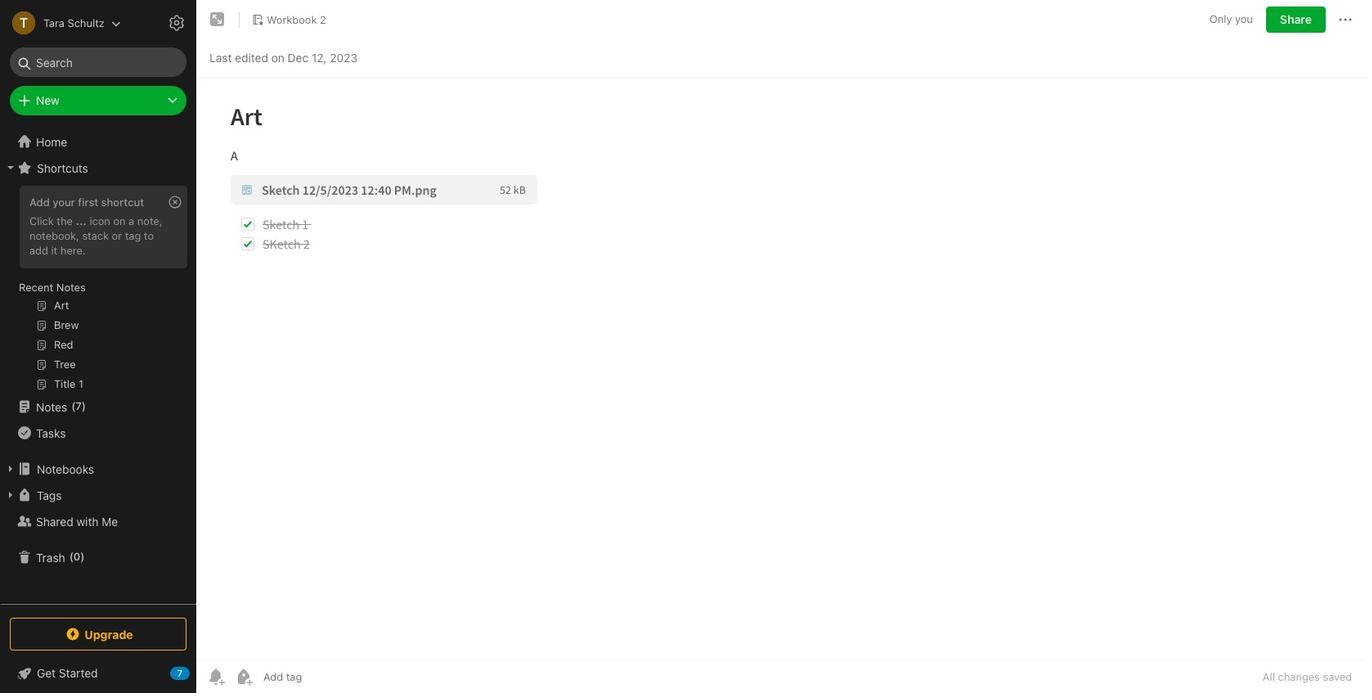 Task type: locate. For each thing, give the bounding box(es) containing it.
home
[[36, 135, 67, 149]]

0 vertical spatial )
[[82, 400, 86, 413]]

on left dec on the top left of the page
[[271, 50, 285, 64]]

icon
[[90, 214, 110, 227]]

notes
[[56, 281, 86, 294], [36, 400, 67, 414]]

saved
[[1324, 670, 1353, 683]]

notebooks
[[37, 462, 94, 476]]

settings image
[[167, 13, 187, 33]]

notebook,
[[29, 229, 79, 242]]

on
[[271, 50, 285, 64], [113, 214, 126, 227]]

shortcuts button
[[0, 155, 196, 181]]

add your first shortcut
[[29, 196, 144, 209]]

on left a at the top
[[113, 214, 126, 227]]

trash
[[36, 550, 65, 564]]

your
[[53, 196, 75, 209]]

) inside notes ( 7 )
[[82, 400, 86, 413]]

None search field
[[21, 47, 175, 77]]

click the ...
[[29, 214, 87, 227]]

0 vertical spatial 7
[[76, 400, 82, 413]]

) right trash
[[80, 550, 85, 563]]

)
[[82, 400, 86, 413], [80, 550, 85, 563]]

( up tasks button
[[71, 400, 76, 413]]

home link
[[0, 128, 196, 155]]

7 left click to collapse icon
[[177, 668, 183, 678]]

notes inside group
[[56, 281, 86, 294]]

1 vertical spatial (
[[69, 550, 74, 563]]

new
[[36, 93, 60, 107]]

7
[[76, 400, 82, 413], [177, 668, 183, 678]]

( for trash
[[69, 550, 74, 563]]

(
[[71, 400, 76, 413], [69, 550, 74, 563]]

to
[[144, 229, 154, 242]]

) inside trash ( 0 )
[[80, 550, 85, 563]]

0 horizontal spatial on
[[113, 214, 126, 227]]

workbook
[[267, 13, 317, 26]]

notes right 'recent' at the left
[[56, 281, 86, 294]]

( right trash
[[69, 550, 74, 563]]

7 inside help and learning task checklist field
[[177, 668, 183, 678]]

click to collapse image
[[190, 663, 203, 682]]

dec
[[288, 50, 309, 64]]

...
[[76, 214, 87, 227]]

( inside notes ( 7 )
[[71, 400, 76, 413]]

tree
[[0, 128, 196, 603]]

1 vertical spatial 7
[[177, 668, 183, 678]]

workbook 2
[[267, 13, 326, 26]]

last edited on dec 12, 2023
[[209, 50, 358, 64]]

group
[[0, 181, 196, 400]]

1 horizontal spatial 7
[[177, 668, 183, 678]]

note window element
[[196, 0, 1366, 693]]

7 up tasks button
[[76, 400, 82, 413]]

0 horizontal spatial 7
[[76, 400, 82, 413]]

add tag image
[[234, 667, 254, 687]]

on inside icon on a note, notebook, stack or tag to add it here.
[[113, 214, 126, 227]]

add
[[29, 196, 50, 209]]

0
[[74, 550, 80, 563]]

recent
[[19, 281, 53, 294]]

) for trash
[[80, 550, 85, 563]]

tara
[[43, 16, 65, 29]]

1 vertical spatial notes
[[36, 400, 67, 414]]

1 vertical spatial on
[[113, 214, 126, 227]]

More actions field
[[1336, 7, 1356, 33]]

all changes saved
[[1263, 670, 1353, 683]]

) up tasks button
[[82, 400, 86, 413]]

0 vertical spatial on
[[271, 50, 285, 64]]

add
[[29, 244, 48, 257]]

shared
[[36, 514, 73, 528]]

0 vertical spatial (
[[71, 400, 76, 413]]

0 vertical spatial notes
[[56, 281, 86, 294]]

1 vertical spatial )
[[80, 550, 85, 563]]

stack
[[82, 229, 109, 242]]

notes up tasks
[[36, 400, 67, 414]]

recent notes
[[19, 281, 86, 294]]

or
[[112, 229, 122, 242]]

more actions image
[[1336, 10, 1356, 29]]

1 horizontal spatial on
[[271, 50, 285, 64]]

on inside note window element
[[271, 50, 285, 64]]

all
[[1263, 670, 1276, 683]]

upgrade
[[85, 627, 133, 641]]

( inside trash ( 0 )
[[69, 550, 74, 563]]

last
[[209, 50, 232, 64]]

click
[[29, 214, 54, 227]]

workbook 2 button
[[246, 8, 332, 31]]



Task type: describe. For each thing, give the bounding box(es) containing it.
) for notes
[[82, 400, 86, 413]]

a
[[129, 214, 134, 227]]

2023
[[330, 50, 358, 64]]

Account field
[[0, 7, 121, 39]]

Note Editor text field
[[196, 79, 1366, 660]]

first
[[78, 196, 98, 209]]

tasks
[[36, 426, 66, 440]]

note,
[[137, 214, 163, 227]]

12,
[[312, 50, 327, 64]]

only
[[1210, 12, 1233, 26]]

started
[[59, 666, 98, 680]]

Search text field
[[21, 47, 175, 77]]

get started
[[37, 666, 98, 680]]

expand note image
[[208, 10, 227, 29]]

expand notebooks image
[[4, 462, 17, 475]]

schultz
[[67, 16, 105, 29]]

Add tag field
[[262, 669, 385, 684]]

get
[[37, 666, 56, 680]]

notes ( 7 )
[[36, 400, 86, 414]]

7 inside notes ( 7 )
[[76, 400, 82, 413]]

2
[[320, 13, 326, 26]]

expand tags image
[[4, 489, 17, 502]]

shared with me link
[[0, 508, 196, 534]]

changes
[[1279, 670, 1321, 683]]

icon on a note, notebook, stack or tag to add it here.
[[29, 214, 163, 257]]

tag
[[125, 229, 141, 242]]

me
[[102, 514, 118, 528]]

only you
[[1210, 12, 1254, 26]]

edited
[[235, 50, 268, 64]]

notebooks link
[[0, 456, 196, 482]]

new button
[[10, 86, 187, 115]]

notes inside notes ( 7 )
[[36, 400, 67, 414]]

shortcut
[[101, 196, 144, 209]]

here.
[[60, 244, 86, 257]]

tags button
[[0, 482, 196, 508]]

tags
[[37, 488, 62, 502]]

Help and Learning task checklist field
[[0, 660, 196, 687]]

share button
[[1267, 7, 1327, 33]]

add a reminder image
[[206, 667, 226, 687]]

tree containing home
[[0, 128, 196, 603]]

you
[[1236, 12, 1254, 26]]

share
[[1281, 12, 1313, 26]]

shortcuts
[[37, 161, 88, 175]]

shared with me
[[36, 514, 118, 528]]

tara schultz
[[43, 16, 105, 29]]

trash ( 0 )
[[36, 550, 85, 564]]

( for notes
[[71, 400, 76, 413]]

with
[[77, 514, 99, 528]]

the
[[57, 214, 73, 227]]

group containing add your first shortcut
[[0, 181, 196, 400]]

it
[[51, 244, 58, 257]]

tasks button
[[0, 420, 196, 446]]

upgrade button
[[10, 618, 187, 651]]



Task type: vqa. For each thing, say whether or not it's contained in the screenshot.
Note 2 at the left
no



